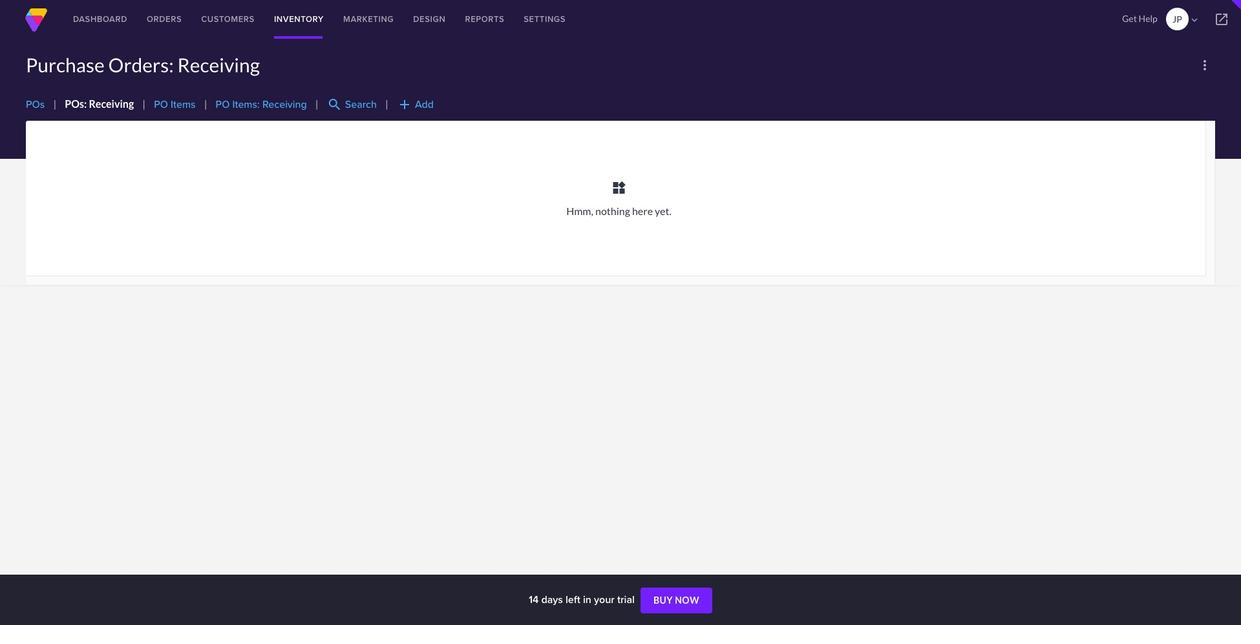 Task type: vqa. For each thing, say whether or not it's contained in the screenshot.
Administrators
no



Task type: locate. For each thing, give the bounding box(es) containing it.
buy now link
[[641, 588, 712, 614]]

pos
[[26, 97, 45, 112]]

dashboard link
[[63, 0, 137, 39]]

1 horizontal spatial po
[[216, 97, 230, 112]]

| left search
[[315, 98, 318, 110]]

po left items:
[[216, 97, 230, 112]]

14 days left in your trial
[[529, 593, 637, 608]]

hmm,
[[566, 205, 593, 217]]

more_vert
[[1197, 58, 1213, 73]]

1 po from the left
[[154, 97, 168, 112]]

help
[[1139, 13, 1158, 24]]

2 horizontal spatial receiving
[[262, 97, 307, 112]]

add add
[[397, 97, 434, 112]]

receiving for po items: receiving
[[262, 97, 307, 112]]

| left the add
[[385, 98, 388, 110]]

items
[[171, 97, 196, 112]]

trial
[[617, 593, 635, 608]]

| right pos
[[53, 98, 56, 110]]

customers
[[201, 13, 255, 25]]

po left items
[[154, 97, 168, 112]]

design
[[413, 13, 446, 25]]

| right items
[[204, 98, 207, 110]]

| left po items link
[[142, 98, 146, 110]]

now
[[675, 595, 699, 606]]

2 po from the left
[[216, 97, 230, 112]]

0 horizontal spatial po
[[154, 97, 168, 112]]

search search
[[327, 97, 377, 112]]

po
[[154, 97, 168, 112], [216, 97, 230, 112]]

pos:
[[65, 98, 87, 110]]

search
[[345, 97, 377, 112]]

pos: receiving link
[[65, 98, 134, 110]]


[[1214, 12, 1229, 27]]

pos: receiving
[[65, 98, 134, 110]]

more_vert button
[[1194, 55, 1215, 76]]

left
[[566, 593, 580, 608]]

items:
[[232, 97, 260, 112]]

receiving
[[177, 53, 260, 76], [262, 97, 307, 112], [89, 98, 134, 110]]

receiving right items:
[[262, 97, 307, 112]]

1 horizontal spatial receiving
[[177, 53, 260, 76]]


[[1189, 14, 1200, 26]]

hmm, nothing here yet.
[[566, 205, 671, 217]]

|
[[53, 98, 56, 110], [142, 98, 146, 110], [204, 98, 207, 110], [315, 98, 318, 110], [385, 98, 388, 110]]

purchase
[[26, 53, 105, 76]]

 link
[[1202, 0, 1241, 39]]

purchase orders: receiving
[[26, 53, 260, 76]]

3 | from the left
[[204, 98, 207, 110]]

14
[[529, 593, 539, 608]]

receiving right pos:
[[89, 98, 134, 110]]

receiving down the customers
[[177, 53, 260, 76]]

add
[[415, 97, 434, 112]]

buy
[[653, 595, 673, 606]]



Task type: describe. For each thing, give the bounding box(es) containing it.
here
[[632, 205, 653, 217]]

widgets
[[611, 180, 627, 196]]

search
[[327, 97, 342, 112]]

settings
[[524, 13, 566, 25]]

5 | from the left
[[385, 98, 388, 110]]

your
[[594, 593, 615, 608]]

nothing
[[595, 205, 630, 217]]

pos link
[[26, 97, 45, 112]]

1 | from the left
[[53, 98, 56, 110]]

po items: receiving link
[[216, 97, 307, 112]]

orders:
[[108, 53, 174, 76]]

orders
[[147, 13, 182, 25]]

yet.
[[655, 205, 671, 217]]

reports
[[465, 13, 504, 25]]

po items
[[154, 97, 196, 112]]

2 | from the left
[[142, 98, 146, 110]]

add
[[397, 97, 412, 112]]

0 horizontal spatial receiving
[[89, 98, 134, 110]]

get help
[[1122, 13, 1158, 24]]

inventory
[[274, 13, 324, 25]]

po items: receiving
[[216, 97, 307, 112]]

receiving for purchase orders: receiving
[[177, 53, 260, 76]]

po for po items
[[154, 97, 168, 112]]

marketing
[[343, 13, 394, 25]]

4 | from the left
[[315, 98, 318, 110]]

po items link
[[154, 97, 196, 112]]

in
[[583, 593, 591, 608]]

days
[[541, 593, 563, 608]]

po for po items: receiving
[[216, 97, 230, 112]]

dashboard
[[73, 13, 127, 25]]

jp
[[1173, 14, 1182, 25]]

buy now
[[653, 595, 699, 606]]

get
[[1122, 13, 1137, 24]]



